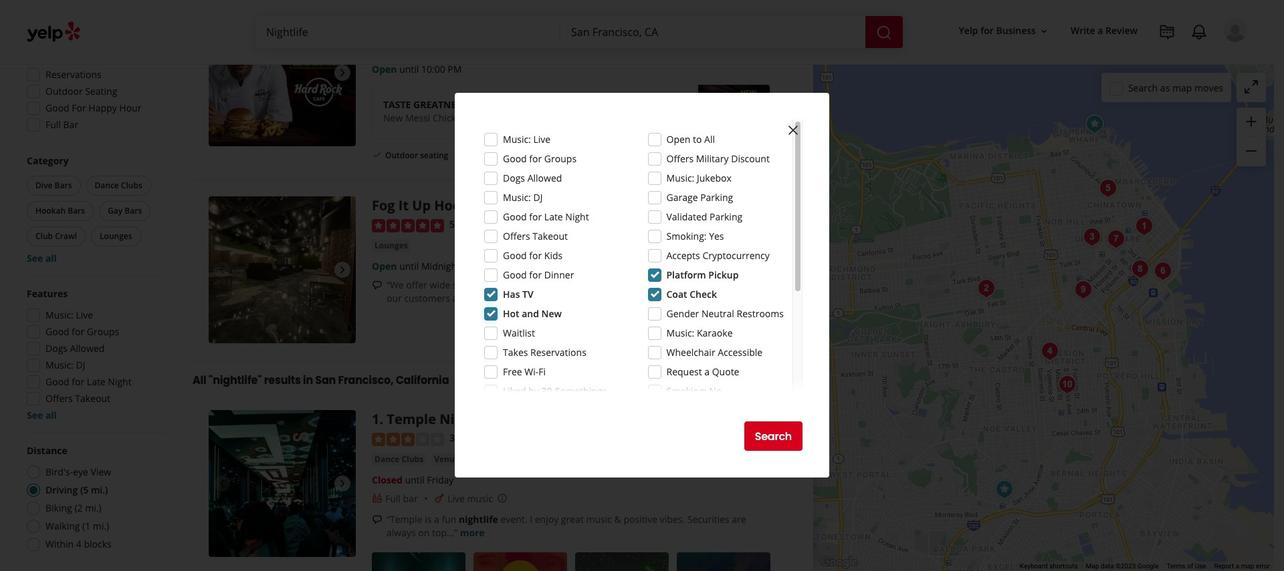 Task type: vqa. For each thing, say whether or not it's contained in the screenshot.
the topmost 'to'
yes



Task type: describe. For each thing, give the bounding box(es) containing it.
to inside "we offer wide selection of different flavored hookahs and our mission to so make sure our customers are happy at a nice atmosphere and cozy vibes"
[[697, 279, 706, 291]]

16 checkmark v2 image for outdoor seating
[[372, 150, 383, 160]]

0 horizontal spatial dogs allowed
[[45, 342, 105, 355]]

open for open to all
[[666, 133, 690, 146]]

dive bars
[[35, 180, 72, 191]]

to inside search dialog
[[693, 133, 702, 146]]

walking
[[45, 520, 80, 533]]

music: jukebox
[[666, 172, 732, 185]]

music: dj inside search dialog
[[503, 191, 543, 204]]

allowed inside group
[[70, 342, 105, 355]]

zoom out image
[[1243, 143, 1259, 159]]

vibes"
[[634, 292, 660, 305]]

a for report
[[1236, 563, 1239, 571]]

full for full bar
[[385, 493, 401, 505]]

wheelchair accessible
[[666, 346, 763, 359]]

next image for open until 10:00 pm
[[334, 65, 350, 81]]

category
[[27, 154, 69, 167]]

cityscape image
[[1078, 224, 1105, 251]]

suggested
[[27, 13, 74, 26]]

positive
[[624, 513, 657, 526]]

fisherman's
[[578, 43, 630, 55]]

request a quote
[[666, 366, 739, 379]]

fog
[[372, 197, 395, 215]]

club crawl button
[[27, 227, 86, 247]]

always
[[387, 527, 416, 539]]

cocktail bars link
[[473, 42, 530, 55]]

3.1 star rating image
[[372, 433, 444, 447]]

seating
[[420, 150, 448, 161]]

0 horizontal spatial groups
[[87, 326, 119, 338]]

lounges for right lounges button
[[375, 240, 408, 251]]

event.
[[501, 513, 527, 526]]

group containing category
[[24, 154, 166, 266]]

all for category
[[45, 252, 57, 265]]

full bar
[[45, 118, 78, 131]]

more for the bottommost more link
[[460, 527, 485, 539]]

1 horizontal spatial hookah
[[434, 197, 486, 215]]

expand map image
[[1243, 79, 1259, 95]]

groups inside search dialog
[[544, 152, 577, 165]]

1 horizontal spatial and
[[593, 292, 610, 305]]

kaiyō rooftop image
[[1149, 258, 1176, 285]]

music: karaoke
[[666, 327, 733, 340]]

0 vertical spatial and
[[624, 279, 640, 291]]

previous image for closed until friday
[[214, 476, 230, 492]]

0 horizontal spatial night
[[108, 376, 132, 389]]

close image
[[785, 122, 801, 138]]

are inside "we offer wide selection of different flavored hookahs and our mission to so make sure our customers are happy at a nice atmosphere and cozy vibes"
[[453, 292, 467, 305]]

sure
[[747, 279, 767, 291]]

a for request
[[704, 366, 710, 379]]

sandwich
[[470, 112, 511, 124]]

results
[[264, 373, 301, 389]]

live music
[[448, 493, 493, 505]]

(5
[[80, 484, 89, 497]]

yelp for business
[[959, 24, 1036, 37]]

gender neutral restrooms
[[666, 308, 784, 320]]

moves
[[1194, 81, 1223, 94]]

free wi-fi
[[503, 366, 546, 379]]

temple
[[387, 411, 436, 429]]

good for groups inside search dialog
[[503, 152, 577, 165]]

see all for features
[[27, 409, 57, 422]]

parking for garage parking
[[700, 191, 733, 204]]

bars for hookah bars
[[68, 205, 85, 217]]

by for vegetarians
[[692, 405, 702, 417]]

full for full bar
[[45, 118, 61, 131]]

a for write
[[1098, 24, 1103, 37]]

fog it up hookah lounge link
[[372, 197, 539, 215]]

live inside search dialog
[[533, 133, 551, 146]]

report a map error
[[1214, 563, 1270, 571]]

wharf
[[633, 43, 659, 55]]

wheelchair
[[666, 346, 715, 359]]

hot and new
[[503, 308, 562, 320]]

offers down open to all
[[666, 152, 694, 165]]

error
[[1256, 563, 1270, 571]]

data
[[1101, 563, 1114, 571]]

open for open now
[[45, 35, 70, 47]]

midnight
[[421, 260, 460, 273]]

request
[[666, 366, 702, 379]]

customers
[[404, 292, 450, 305]]

0 horizontal spatial hard rock cafe image
[[209, 0, 356, 147]]

view
[[91, 466, 111, 479]]

kids
[[544, 249, 563, 262]]

0 horizontal spatial lounges button
[[91, 227, 141, 247]]

coat check
[[666, 288, 717, 301]]

5 star rating image
[[372, 219, 444, 232]]

outdoor for outdoor seating
[[385, 150, 418, 161]]

until for until friday
[[405, 474, 425, 487]]

securities
[[687, 513, 729, 526]]

dance clubs link
[[372, 453, 426, 467]]

dogs allowed inside search dialog
[[503, 172, 562, 185]]

dance clubs for right dance clubs button
[[375, 454, 423, 465]]

takeout inside group
[[75, 393, 110, 405]]

1 horizontal spatial live
[[448, 493, 465, 505]]

next image
[[334, 476, 350, 492]]

garage parking
[[666, 191, 733, 204]]

open for open until midnight
[[372, 260, 397, 273]]

bird's-eye view
[[45, 466, 111, 479]]

music: dj inside group
[[45, 359, 85, 372]]

5.0 (2 reviews)
[[449, 218, 512, 231]]

outdoor for outdoor seating
[[45, 85, 83, 98]]

garage
[[666, 191, 698, 204]]

1 vertical spatial live
[[76, 309, 93, 322]]

liked for liked by vegetarians
[[666, 405, 690, 417]]

open until midnight
[[372, 260, 460, 273]]

hot
[[503, 308, 519, 320]]

1 horizontal spatial hard rock cafe image
[[1081, 111, 1108, 138]]

0 horizontal spatial music: live
[[45, 309, 93, 322]]

map data ©2023 google
[[1086, 563, 1159, 571]]

10:00
[[421, 63, 445, 75]]

late inside group
[[87, 376, 105, 389]]

bird's-
[[45, 466, 73, 479]]

1 horizontal spatial dance clubs button
[[372, 453, 426, 467]]

projects image
[[1159, 24, 1175, 40]]

a inside "we offer wide selection of different flavored hookahs and our mission to so make sure our customers are happy at a nice atmosphere and cozy vibes"
[[510, 292, 515, 305]]

full bar
[[385, 493, 418, 505]]

map region
[[667, 0, 1284, 572]]

dance for left dance clubs button
[[95, 180, 119, 191]]

lounges for left lounges button
[[100, 231, 132, 242]]

gender
[[666, 308, 699, 320]]

1 horizontal spatial more link
[[662, 292, 687, 305]]

16 chevron down v2 image
[[1039, 26, 1049, 37]]

slideshow element for open until 10:00 pm
[[209, 0, 356, 147]]

all for features
[[45, 409, 57, 422]]

mi.) for biking (2 mi.)
[[85, 502, 101, 515]]

offers up good for kids
[[503, 230, 530, 243]]

open until 10:00 pm
[[372, 63, 462, 75]]

san for nightclub
[[508, 411, 533, 429]]

0 horizontal spatial dance clubs button
[[86, 176, 151, 196]]

dogs inside search dialog
[[503, 172, 525, 185]]

karaoke
[[697, 327, 733, 340]]

1 vertical spatial good for groups
[[45, 326, 119, 338]]

takes
[[503, 346, 528, 359]]

previous image for open until 10:00 pm
[[214, 65, 230, 81]]

check
[[690, 288, 717, 301]]

taste
[[383, 98, 411, 111]]

american (traditional) link
[[372, 42, 467, 55]]

music inside event. i enjoy great music & positive vibes. securities are always on top..."
[[586, 513, 612, 526]]

terms of use
[[1167, 563, 1206, 571]]

1 horizontal spatial temple nightclub san francisco image
[[1131, 213, 1157, 240]]

1 vertical spatial of
[[1187, 563, 1193, 571]]

offers military discount
[[666, 152, 770, 165]]

night inside search dialog
[[565, 211, 589, 223]]

©2023
[[1116, 563, 1136, 571]]

jukebox
[[697, 172, 732, 185]]

by for 30-
[[528, 385, 539, 398]]

eye
[[73, 466, 88, 479]]

1 horizontal spatial lounges button
[[372, 239, 411, 253]]

0 horizontal spatial our
[[387, 292, 402, 305]]

see all button for category
[[27, 252, 57, 265]]

for inside button
[[981, 24, 994, 37]]

write
[[1071, 24, 1095, 37]]

of inside "we offer wide selection of different flavored hookahs and our mission to so make sure our customers are happy at a nice atmosphere and cozy vibes"
[[494, 279, 503, 291]]

takes reservations
[[503, 346, 586, 359]]

wide
[[430, 279, 450, 291]]

0 vertical spatial delivery
[[75, 51, 110, 64]]

until for until midnight
[[399, 260, 419, 273]]

outdoor seating
[[45, 85, 117, 98]]

fog it up hookah lounge
[[372, 197, 539, 215]]

gay bars button
[[99, 201, 151, 221]]

yelp
[[959, 24, 978, 37]]

coat
[[666, 288, 687, 301]]

shortcuts
[[1049, 563, 1078, 571]]

16 live music v2 image
[[434, 494, 445, 505]]

use
[[1195, 563, 1206, 571]]

cocktail bars button
[[473, 42, 530, 55]]

until for until 10:00 pm
[[399, 63, 419, 75]]

vegetarians
[[705, 405, 756, 417]]

a right the is
[[434, 513, 439, 526]]

3.1
[[449, 432, 465, 445]]

driving
[[45, 484, 78, 497]]

1
[[372, 411, 379, 429]]

san for in
[[315, 373, 336, 389]]

0 horizontal spatial offers takeout
[[45, 393, 110, 405]]

hookah bars button
[[27, 201, 94, 221]]

previous image for open until midnight
[[214, 262, 230, 278]]

free
[[503, 366, 522, 379]]

somethings
[[555, 385, 607, 398]]



Task type: locate. For each thing, give the bounding box(es) containing it.
dance clubs button
[[86, 176, 151, 196], [372, 453, 426, 467]]

lounges down 'gay'
[[100, 231, 132, 242]]

reservations inside search dialog
[[530, 346, 586, 359]]

offers
[[45, 51, 73, 64], [666, 152, 694, 165], [503, 230, 530, 243], [45, 393, 73, 405]]

1 vertical spatial delivery
[[472, 150, 504, 161]]

0 horizontal spatial search
[[755, 429, 792, 444]]

offers down open now
[[45, 51, 73, 64]]

search for search as map moves
[[1128, 81, 1158, 94]]

more down the nightlife
[[460, 527, 485, 539]]

late inside search dialog
[[544, 211, 563, 223]]

liked down free
[[503, 385, 526, 398]]

good for groups down "features"
[[45, 326, 119, 338]]

next image for open until midnight
[[334, 262, 350, 278]]

2 slideshow element from the top
[[209, 197, 356, 344]]

1 16 checkmark v2 image from the left
[[372, 150, 383, 160]]

dj inside group
[[76, 359, 85, 372]]

map right as
[[1172, 81, 1192, 94]]

2 vertical spatial takeout
[[75, 393, 110, 405]]

hour
[[119, 102, 141, 114]]

zoom in image
[[1243, 113, 1259, 130]]

lounges inside group
[[100, 231, 132, 242]]

open down american
[[372, 63, 397, 75]]

open inside search dialog
[[666, 133, 690, 146]]

offers takeout inside search dialog
[[503, 230, 568, 243]]

1 vertical spatial dance
[[375, 454, 399, 465]]

0 vertical spatial more link
[[662, 292, 687, 305]]

bars
[[510, 43, 528, 54], [55, 180, 72, 191], [68, 205, 85, 217], [125, 205, 142, 217]]

search as map moves
[[1128, 81, 1223, 94]]

0 vertical spatial all
[[704, 133, 715, 146]]

0 horizontal spatial (2
[[74, 502, 83, 515]]

2 see all button from the top
[[27, 409, 57, 422]]

3 previous image from the top
[[214, 476, 230, 492]]

yelp for business button
[[953, 19, 1055, 43]]

venues
[[434, 454, 463, 465]]

delivery
[[75, 51, 110, 64], [472, 150, 504, 161]]

0 vertical spatial reservations
[[45, 68, 102, 81]]

1 vertical spatial dance clubs
[[375, 454, 423, 465]]

cryptocurrency
[[702, 249, 770, 262]]

music: live down the sandwich
[[503, 133, 551, 146]]

1 vertical spatial dance clubs button
[[372, 453, 426, 467]]

liked down smoking: no on the right
[[666, 405, 690, 417]]

new inside search dialog
[[541, 308, 562, 320]]

more link
[[662, 292, 687, 305], [460, 527, 485, 539]]

full inside group
[[45, 118, 61, 131]]

lounges button down the 5 star rating image
[[372, 239, 411, 253]]

validated
[[666, 211, 707, 223]]

see all down club
[[27, 252, 57, 265]]

bars for cocktail bars
[[510, 43, 528, 54]]

are inside event. i enjoy great music & positive vibes. securities are always on top..."
[[732, 513, 746, 526]]

0 vertical spatial offers takeout
[[503, 230, 568, 243]]

by left 30-
[[528, 385, 539, 398]]

2 previous image from the top
[[214, 262, 230, 278]]

club
[[35, 231, 53, 242]]

reservations up fi
[[530, 346, 586, 359]]

map
[[1086, 563, 1099, 571]]

0 vertical spatial (2
[[465, 218, 473, 231]]

by
[[528, 385, 539, 398], [692, 405, 702, 417]]

parking up yes
[[710, 211, 742, 223]]

good for late night inside group
[[45, 376, 132, 389]]

new down taste on the top left
[[383, 112, 403, 124]]

hard rock cafe image
[[209, 0, 356, 147], [1081, 111, 1108, 138]]

lounges down the 5 star rating image
[[375, 240, 408, 251]]

0 horizontal spatial temple nightclub san francisco image
[[209, 411, 356, 558]]

0 vertical spatial dance
[[95, 180, 119, 191]]

1 vertical spatial clubs
[[402, 454, 423, 465]]

1 vertical spatial dogs allowed
[[45, 342, 105, 355]]

0 vertical spatial takeout
[[528, 150, 560, 161]]

of left use
[[1187, 563, 1193, 571]]

delivery down the sandwich
[[472, 150, 504, 161]]

(2 inside option group
[[74, 502, 83, 515]]

slideshow element
[[209, 0, 356, 147], [209, 197, 356, 344], [209, 411, 356, 558]]

(2 for reviews)
[[465, 218, 473, 231]]

dance clubs inside group
[[95, 180, 142, 191]]

music up the nightlife
[[467, 493, 493, 505]]

0 vertical spatial smoking:
[[666, 230, 707, 243]]

1 horizontal spatial late
[[544, 211, 563, 223]]

0 horizontal spatial new
[[383, 112, 403, 124]]

dance inside group
[[95, 180, 119, 191]]

gay bars
[[108, 205, 142, 217]]

smoking: down validated
[[666, 230, 707, 243]]

1 vertical spatial late
[[87, 376, 105, 389]]

open to all
[[666, 133, 715, 146]]

san right in at bottom
[[315, 373, 336, 389]]

cocktail bars
[[475, 43, 528, 54]]

are right securities
[[732, 513, 746, 526]]

pm
[[448, 63, 462, 75]]

0 horizontal spatial more
[[460, 527, 485, 539]]

see for features
[[27, 409, 43, 422]]

1 horizontal spatial reservations
[[530, 346, 586, 359]]

1 vertical spatial smoking:
[[666, 385, 707, 398]]

dogs up lounge
[[503, 172, 525, 185]]

smoking: for smoking: no
[[666, 385, 707, 398]]

1 vertical spatial full
[[385, 493, 401, 505]]

2 all from the top
[[45, 409, 57, 422]]

lounges button down 'gay'
[[91, 227, 141, 247]]

smoking: down request
[[666, 385, 707, 398]]

liked for liked by 30-somethings
[[503, 385, 526, 398]]

1 horizontal spatial new
[[541, 308, 562, 320]]

fun
[[442, 513, 456, 526]]

search down vegetarians
[[755, 429, 792, 444]]

& left positive
[[614, 513, 621, 526]]

full left bar
[[45, 118, 61, 131]]

to left 'so'
[[697, 279, 706, 291]]

1 vertical spatial music: dj
[[45, 359, 85, 372]]

1 vertical spatial dogs
[[45, 342, 68, 355]]

venues & event spaces button
[[431, 453, 528, 467]]

0 vertical spatial our
[[643, 279, 658, 291]]

reservations inside group
[[45, 68, 102, 81]]

dance clubs down 3.1 star rating image
[[375, 454, 423, 465]]

see down club
[[27, 252, 43, 265]]

0 horizontal spatial full
[[45, 118, 61, 131]]

slideshow element for closed until friday
[[209, 411, 356, 558]]

fi
[[539, 366, 546, 379]]

until up bar
[[405, 474, 425, 487]]

a left quote
[[704, 366, 710, 379]]

fog it up hookah lounge image
[[209, 197, 356, 344]]

1 see from the top
[[27, 252, 43, 265]]

all inside search dialog
[[704, 133, 715, 146]]

live
[[533, 133, 551, 146], [76, 309, 93, 322], [448, 493, 465, 505]]

1 vertical spatial music
[[586, 513, 612, 526]]

report a map error link
[[1214, 563, 1270, 571]]

2 horizontal spatial and
[[624, 279, 640, 291]]

dance clubs button down 3.1 star rating image
[[372, 453, 426, 467]]

american
[[375, 43, 413, 54]]

1 horizontal spatial our
[[643, 279, 658, 291]]

bar
[[403, 493, 418, 505]]

all up distance
[[45, 409, 57, 422]]

outdoor up for
[[45, 85, 83, 98]]

offers takeout up good for kids
[[503, 230, 568, 243]]

all down club crawl button
[[45, 252, 57, 265]]

1 vertical spatial more link
[[460, 527, 485, 539]]

0 vertical spatial outdoor
[[45, 85, 83, 98]]

1 all from the top
[[45, 252, 57, 265]]

dance clubs up 'gay'
[[95, 180, 142, 191]]

0 vertical spatial music: dj
[[503, 191, 543, 204]]

notifications image
[[1191, 24, 1207, 40]]

search left as
[[1128, 81, 1158, 94]]

more link down mission
[[662, 292, 687, 305]]

next image
[[334, 65, 350, 81], [334, 262, 350, 278]]

more down mission
[[662, 292, 687, 305]]

bars right dive
[[55, 180, 72, 191]]

clubs down 3.1 star rating image
[[402, 454, 423, 465]]

for
[[981, 24, 994, 37], [529, 152, 542, 165], [529, 211, 542, 223], [529, 249, 542, 262], [529, 269, 542, 282], [72, 326, 84, 338], [72, 376, 84, 389]]

1 vertical spatial new
[[541, 308, 562, 320]]

new down atmosphere
[[541, 308, 562, 320]]

of up at
[[494, 279, 503, 291]]

hookah inside button
[[35, 205, 66, 217]]

0 horizontal spatial and
[[522, 308, 539, 320]]

dance clubs button up 'gay'
[[86, 176, 151, 196]]

dive bars button
[[27, 176, 81, 196]]

open down suggested
[[45, 35, 70, 47]]

offers up distance
[[45, 393, 73, 405]]

event
[[474, 454, 496, 465]]

bars right 'cocktail'
[[510, 43, 528, 54]]

1 vertical spatial more
[[460, 527, 485, 539]]

0 vertical spatial of
[[494, 279, 503, 291]]

mi.) for walking (1 mi.)
[[93, 520, 109, 533]]

lounges
[[100, 231, 132, 242], [375, 240, 408, 251]]

1 horizontal spatial search
[[1128, 81, 1158, 94]]

to up military
[[693, 133, 702, 146]]

2 vertical spatial live
[[448, 493, 465, 505]]

(traditional)
[[415, 43, 465, 54]]

open for open until 10:00 pm
[[372, 63, 397, 75]]

are down selection
[[453, 292, 467, 305]]

bars for dive bars
[[55, 180, 72, 191]]

1 vertical spatial mi.)
[[85, 502, 101, 515]]

until up offer
[[399, 260, 419, 273]]

a right write
[[1098, 24, 1103, 37]]

now
[[72, 35, 92, 47]]

see all button down club
[[27, 252, 57, 265]]

francisco,
[[338, 373, 394, 389]]

0 vertical spatial more
[[662, 292, 687, 305]]

info icon image
[[497, 493, 508, 504], [497, 493, 508, 504]]

0 horizontal spatial music: dj
[[45, 359, 85, 372]]

1 horizontal spatial offers takeout
[[503, 230, 568, 243]]

our up vibes"
[[643, 279, 658, 291]]

clubs for left dance clubs button
[[121, 180, 142, 191]]

reservations down offers delivery
[[45, 68, 102, 81]]

dance up 'gay'
[[95, 180, 119, 191]]

map for moves
[[1172, 81, 1192, 94]]

delivery down now
[[75, 51, 110, 64]]

has
[[503, 288, 520, 301]]

full right 16 full bar v2 image
[[385, 493, 401, 505]]

1 previous image from the top
[[214, 65, 230, 81]]

search image
[[876, 24, 892, 41]]

see up distance
[[27, 409, 43, 422]]

hookah down dive bars button
[[35, 205, 66, 217]]

allowed inside search dialog
[[527, 172, 562, 185]]

(2 up walking (1 mi.)
[[74, 502, 83, 515]]

san up spaces
[[508, 411, 533, 429]]

as
[[1160, 81, 1170, 94]]

0 vertical spatial are
[[453, 292, 467, 305]]

option group containing distance
[[23, 445, 166, 556]]

2 vertical spatial previous image
[[214, 476, 230, 492]]

emporium arcade bar image
[[973, 276, 1000, 302]]

group
[[23, 13, 166, 136], [1237, 108, 1266, 167], [24, 154, 166, 266], [23, 288, 166, 423]]

parking down jukebox
[[700, 191, 733, 204]]

0 horizontal spatial by
[[528, 385, 539, 398]]

smoking: for smoking: yes
[[666, 230, 707, 243]]

more for more link to the right
[[662, 292, 687, 305]]

a inside dialog
[[704, 366, 710, 379]]

music
[[467, 493, 493, 505], [586, 513, 612, 526]]

1 horizontal spatial &
[[614, 513, 621, 526]]

previous image
[[214, 65, 230, 81], [214, 262, 230, 278], [214, 476, 230, 492]]

3 slideshow element from the top
[[209, 411, 356, 558]]

bars up "crawl"
[[68, 205, 85, 217]]

0 vertical spatial groups
[[544, 152, 577, 165]]

dance for right dance clubs button
[[375, 454, 399, 465]]

0 horizontal spatial dj
[[76, 359, 85, 372]]

i
[[530, 513, 532, 526]]

enjoy
[[535, 513, 559, 526]]

mission
[[661, 279, 694, 291]]

1 vertical spatial allowed
[[70, 342, 105, 355]]

no
[[709, 385, 722, 398]]

the valencia room image
[[1036, 338, 1063, 365]]

temple nightclub san francisco image
[[1131, 213, 1157, 240], [209, 411, 356, 558]]

dj
[[533, 191, 543, 204], [76, 359, 85, 372]]

nightlife
[[459, 513, 498, 526]]

lounges link
[[372, 239, 411, 253]]

asiasf image
[[1070, 277, 1096, 304]]

open
[[45, 35, 70, 47], [372, 63, 397, 75], [666, 133, 690, 146], [372, 260, 397, 273]]

platform pickup
[[666, 269, 739, 282]]

see all button for features
[[27, 409, 57, 422]]

16 full bar v2 image
[[372, 494, 383, 505]]

see all up distance
[[27, 409, 57, 422]]

1 vertical spatial map
[[1241, 563, 1254, 571]]

(2 for mi.)
[[74, 502, 83, 515]]

temple nightclub san francisco link
[[387, 411, 599, 429]]

good for groups up lounge
[[503, 152, 577, 165]]

group containing suggested
[[23, 13, 166, 136]]

more
[[662, 292, 687, 305], [460, 527, 485, 539]]

music right "great"
[[586, 513, 612, 526]]

see
[[27, 252, 43, 265], [27, 409, 43, 422]]

option group
[[23, 445, 166, 556]]

discount
[[731, 152, 770, 165]]

1 horizontal spatial map
[[1241, 563, 1254, 571]]

lion's den bar and lounge image
[[1094, 175, 1121, 202]]

& inside event. i enjoy great music & positive vibes. securities are always on top..."
[[614, 513, 621, 526]]

group containing features
[[23, 288, 166, 423]]

burgers link
[[536, 42, 572, 55]]

16 checkmark v2 image for takeout
[[515, 150, 525, 160]]

and
[[624, 279, 640, 291], [593, 292, 610, 305], [522, 308, 539, 320]]

map left 'error'
[[1241, 563, 1254, 571]]

urban putt image
[[1054, 372, 1080, 399]]

1 horizontal spatial good for groups
[[503, 152, 577, 165]]

dance up the closed at bottom left
[[375, 454, 399, 465]]

"nightlife"
[[209, 373, 262, 389]]

good for happy hour
[[45, 102, 141, 114]]

search for search
[[755, 429, 792, 444]]

1 horizontal spatial san
[[508, 411, 533, 429]]

1 horizontal spatial all
[[704, 133, 715, 146]]

16 checkmark v2 image up lounge
[[515, 150, 525, 160]]

offers takeout up distance
[[45, 393, 110, 405]]

1 horizontal spatial dogs
[[503, 172, 525, 185]]

music: live down "features"
[[45, 309, 93, 322]]

music: live inside search dialog
[[503, 133, 551, 146]]

quote
[[712, 366, 739, 379]]

see all button up distance
[[27, 409, 57, 422]]

1 slideshow element from the top
[[209, 0, 356, 147]]

1 next image from the top
[[334, 65, 350, 81]]

hookah bars
[[35, 205, 85, 217]]

and inside search dialog
[[522, 308, 539, 320]]

(1
[[82, 520, 90, 533]]

up
[[412, 197, 431, 215]]

clubs for right dance clubs button
[[402, 454, 423, 465]]

1 vertical spatial and
[[593, 292, 610, 305]]

user actions element
[[948, 17, 1266, 99]]

0 vertical spatial clubs
[[121, 180, 142, 191]]

search
[[1128, 81, 1158, 94], [755, 429, 792, 444]]

2 see all from the top
[[27, 409, 57, 422]]

california
[[396, 373, 449, 389]]

reviews)
[[476, 218, 512, 231]]

terms
[[1167, 563, 1185, 571]]

parking for validated parking
[[710, 211, 742, 223]]

1 horizontal spatial night
[[565, 211, 589, 223]]

0 vertical spatial san
[[315, 373, 336, 389]]

2 next image from the top
[[334, 262, 350, 278]]

see all for category
[[27, 252, 57, 265]]

1 see all button from the top
[[27, 252, 57, 265]]

0 vertical spatial map
[[1172, 81, 1192, 94]]

aaron bennett jazz ensemble image
[[991, 477, 1018, 504]]

16 checkmark v2 image
[[372, 150, 383, 160], [515, 150, 525, 160]]

keyboard shortcuts
[[1020, 563, 1078, 571]]

1 vertical spatial reservations
[[530, 346, 586, 359]]

until down american (traditional) 'link'
[[399, 63, 419, 75]]

within 4 blocks
[[45, 538, 112, 551]]

2 see from the top
[[27, 409, 43, 422]]

mi.)
[[91, 484, 108, 497], [85, 502, 101, 515], [93, 520, 109, 533]]

16 speech v2 image
[[372, 281, 383, 291]]

and up cozy
[[624, 279, 640, 291]]

0 horizontal spatial liked
[[503, 385, 526, 398]]

hookah up 5.0
[[434, 197, 486, 215]]

16 checkmark v2 image left outdoor seating on the top left of the page
[[372, 150, 383, 160]]

our down "we
[[387, 292, 402, 305]]

dogs allowed down "features"
[[45, 342, 105, 355]]

0 horizontal spatial clubs
[[121, 180, 142, 191]]

0 horizontal spatial live
[[76, 309, 93, 322]]

1 vertical spatial all
[[193, 373, 206, 389]]

2 16 checkmark v2 image from the left
[[515, 150, 525, 160]]

gay
[[108, 205, 123, 217]]

&
[[465, 454, 472, 465], [614, 513, 621, 526]]

2 vertical spatial slideshow element
[[209, 411, 356, 558]]

30-
[[541, 385, 555, 398]]

open up 16 speech v2 icon
[[372, 260, 397, 273]]

dj inside search dialog
[[533, 191, 543, 204]]

1 vertical spatial music: live
[[45, 309, 93, 322]]

1 horizontal spatial 16 checkmark v2 image
[[515, 150, 525, 160]]

& inside button
[[465, 454, 472, 465]]

2 smoking: from the top
[[666, 385, 707, 398]]

validated parking
[[666, 211, 742, 223]]

1 vertical spatial all
[[45, 409, 57, 422]]

0 vertical spatial good for groups
[[503, 152, 577, 165]]

0 horizontal spatial map
[[1172, 81, 1192, 94]]

0 horizontal spatial all
[[193, 373, 206, 389]]

mi.) right (1
[[93, 520, 109, 533]]

1 horizontal spatial (2
[[465, 218, 473, 231]]

dogs allowed up lounge
[[503, 172, 562, 185]]

taste greatness new messi chicken sandwich
[[383, 98, 511, 124]]

google image
[[817, 554, 861, 572]]

all left "nightlife"
[[193, 373, 206, 389]]

1 vertical spatial until
[[399, 260, 419, 273]]

(2 right 5.0
[[465, 218, 473, 231]]

1 smoking: from the top
[[666, 230, 707, 243]]

closed until friday
[[372, 474, 454, 487]]

dogs
[[503, 172, 525, 185], [45, 342, 68, 355]]

dance clubs for left dance clubs button
[[95, 180, 142, 191]]

mi.) for driving (5 mi.)
[[91, 484, 108, 497]]

new inside taste greatness new messi chicken sandwich
[[383, 112, 403, 124]]

16 speech v2 image
[[372, 515, 383, 526]]

mi.) up (1
[[85, 502, 101, 515]]

a right report
[[1236, 563, 1239, 571]]

good for late night inside search dialog
[[503, 211, 589, 223]]

1 vertical spatial &
[[614, 513, 621, 526]]

google
[[1138, 563, 1159, 571]]

the view lounge image
[[1103, 226, 1129, 253]]

None search field
[[255, 16, 906, 48]]

0 horizontal spatial lounges
[[100, 231, 132, 242]]

clubs up gay bars
[[121, 180, 142, 191]]

0 vertical spatial dance clubs
[[95, 180, 142, 191]]

0 vertical spatial music: live
[[503, 133, 551, 146]]

liked by vegetarians
[[666, 405, 756, 417]]

new for taste greatness new messi chicken sandwich
[[383, 112, 403, 124]]

takeout inside search dialog
[[533, 230, 568, 243]]

0 horizontal spatial hookah
[[35, 205, 66, 217]]

& left event
[[465, 454, 472, 465]]

0 vertical spatial all
[[45, 252, 57, 265]]

1 see all from the top
[[27, 252, 57, 265]]

0 vertical spatial music
[[467, 493, 493, 505]]

"temple
[[387, 513, 422, 526]]

map for error
[[1241, 563, 1254, 571]]

event. i enjoy great music & positive vibes. securities are always on top..."
[[387, 513, 746, 539]]

1 vertical spatial temple nightclub san francisco image
[[209, 411, 356, 558]]

1 horizontal spatial dj
[[533, 191, 543, 204]]

mi.) right the (5
[[91, 484, 108, 497]]

bars right 'gay'
[[125, 205, 142, 217]]

make
[[721, 279, 745, 291]]

1 horizontal spatial are
[[732, 513, 746, 526]]

and down nice
[[522, 308, 539, 320]]

see for category
[[27, 252, 43, 265]]

1 horizontal spatial of
[[1187, 563, 1193, 571]]

all up military
[[704, 133, 715, 146]]

a right at
[[510, 292, 515, 305]]

bars inside 'link'
[[510, 43, 528, 54]]

search dialog
[[0, 0, 1284, 572]]

slideshow element for open until midnight
[[209, 197, 356, 344]]

0 horizontal spatial dogs
[[45, 342, 68, 355]]

1 . temple nightclub san francisco
[[372, 411, 599, 429]]

1 vertical spatial to
[[697, 279, 706, 291]]

fisherman's wharf
[[578, 43, 659, 55]]

1 horizontal spatial by
[[692, 405, 702, 417]]

liked by 30-somethings
[[503, 385, 607, 398]]

search inside button
[[755, 429, 792, 444]]

thriller social club image
[[1127, 256, 1153, 283]]

new for hot and new
[[541, 308, 562, 320]]

1 horizontal spatial music
[[586, 513, 612, 526]]

outdoor left seating on the top
[[385, 150, 418, 161]]

outdoor inside group
[[45, 85, 83, 98]]

open up music: jukebox
[[666, 133, 690, 146]]

0 horizontal spatial of
[[494, 279, 503, 291]]

francisco
[[536, 411, 599, 429]]

smoking: yes
[[666, 230, 724, 243]]

bars for gay bars
[[125, 205, 142, 217]]



